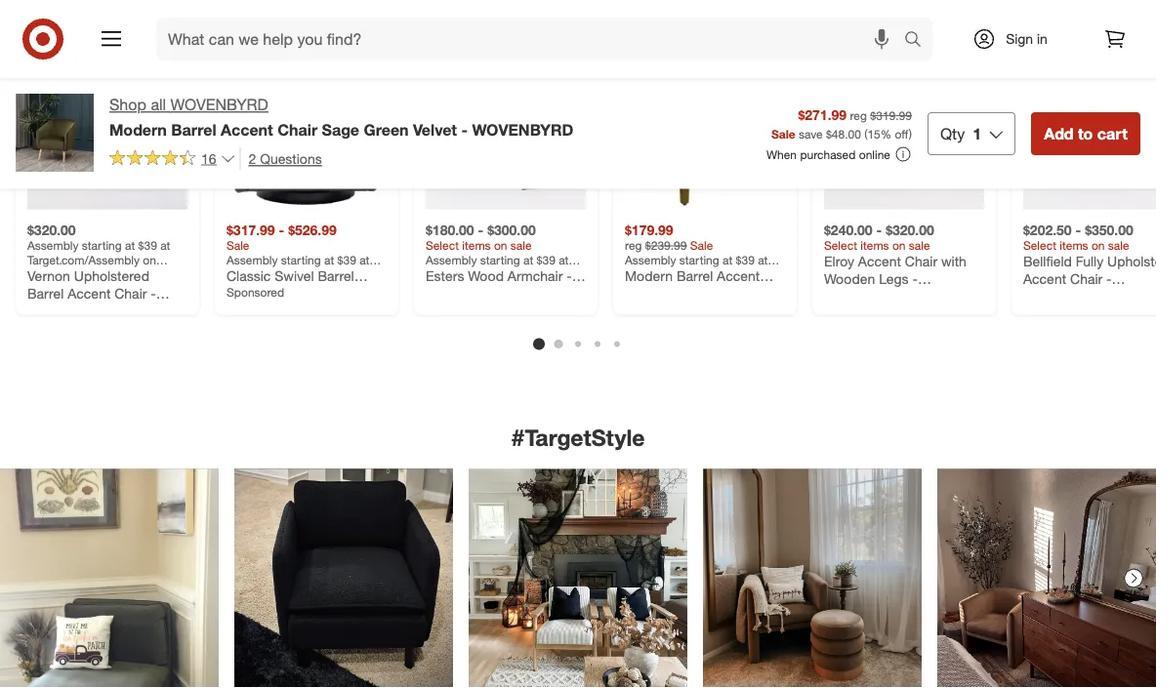 Task type: locate. For each thing, give the bounding box(es) containing it.
sale inside $240.00 - $320.00 select items on sale
[[909, 239, 930, 253]]

1 vertical spatial reg
[[625, 239, 642, 253]]

select for $180.00
[[426, 239, 459, 253]]

sale
[[511, 239, 532, 253], [909, 239, 930, 253], [1109, 239, 1130, 253]]

1 vertical spatial wovenbyrd
[[472, 120, 574, 139]]

save
[[799, 126, 823, 141]]

1 select from the left
[[426, 239, 459, 253]]

$
[[826, 126, 832, 141]]

-
[[461, 120, 468, 139], [279, 221, 284, 239], [478, 221, 484, 239], [877, 221, 882, 239], [1076, 221, 1082, 239]]

at
[[125, 239, 135, 253], [160, 239, 170, 253]]

items
[[462, 239, 491, 253], [861, 239, 889, 253], [1060, 239, 1089, 253], [62, 268, 91, 283]]

sale inside $202.50 - $350.00 select items on sale
[[1109, 239, 1130, 253]]

sale for $317.99
[[227, 239, 250, 253]]

1 horizontal spatial reg
[[850, 108, 867, 123]]

0 horizontal spatial reg
[[625, 239, 642, 253]]

0 horizontal spatial wovenbyrd
[[170, 95, 268, 114]]

sale right $180.00 at the top
[[511, 239, 532, 253]]

user image by @janib2191 image
[[234, 469, 453, 688]]

user image by @alyssajaclynhome image
[[938, 469, 1157, 688]]

on right starting
[[143, 253, 156, 268]]

shop all wovenbyrd modern barrel accent chair sage green velvet - wovenbyrd
[[109, 95, 574, 139]]

2 questions
[[249, 150, 322, 167]]

on inside the $180.00 - $300.00 select items on sale
[[494, 239, 507, 253]]

$239.99
[[646, 239, 687, 253]]

green
[[364, 120, 409, 139]]

1 sale from the left
[[511, 239, 532, 253]]

$240.00 - $320.00 select items on sale
[[824, 221, 935, 253]]

sage
[[322, 120, 360, 139]]

wovenbyrd right "velvet"
[[472, 120, 574, 139]]

on
[[494, 239, 507, 253], [893, 239, 906, 253], [1092, 239, 1105, 253], [143, 253, 156, 268]]

2 horizontal spatial sale
[[772, 126, 796, 141]]

items inside $240.00 - $320.00 select items on sale
[[861, 239, 889, 253]]

sale for $271.99
[[772, 126, 796, 141]]

$320.00 assembly starting at $39 at target.com/assembly  on select items
[[27, 221, 170, 283]]

2 questions link
[[240, 147, 322, 170]]

sale up when
[[772, 126, 796, 141]]

- inside shop all wovenbyrd modern barrel accent chair sage green velvet - wovenbyrd
[[461, 120, 468, 139]]

0 horizontal spatial select
[[426, 239, 459, 253]]

sale inside $317.99 - $526.99 sale
[[227, 239, 250, 253]]

reg for $179.99
[[625, 239, 642, 253]]

select left the $350.00 at the right
[[1024, 239, 1057, 253]]

2 horizontal spatial select
[[1024, 239, 1057, 253]]

select left $300.00
[[426, 239, 459, 253]]

$317.99 - $526.99 sale
[[227, 221, 337, 253]]

select inside $202.50 - $350.00 select items on sale
[[1024, 239, 1057, 253]]

on inside $202.50 - $350.00 select items on sale
[[1092, 239, 1105, 253]]

wovenbyrd
[[170, 95, 268, 114], [472, 120, 574, 139]]

$240.00
[[824, 221, 873, 239]]

sign in link
[[956, 18, 1078, 61]]

reg
[[850, 108, 867, 123], [625, 239, 642, 253]]

reg left $239.99
[[625, 239, 642, 253]]

2 at from the left
[[160, 239, 170, 253]]

3 sale from the left
[[1109, 239, 1130, 253]]

items for $180.00
[[462, 239, 491, 253]]

- right "velvet"
[[461, 120, 468, 139]]

when
[[767, 147, 797, 162]]

$526.99
[[288, 221, 337, 239]]

1 horizontal spatial sale
[[909, 239, 930, 253]]

2 select from the left
[[824, 239, 858, 253]]

select inside the $180.00 - $300.00 select items on sale
[[426, 239, 459, 253]]

sale right $239.99
[[690, 239, 713, 253]]

$320.00
[[27, 221, 76, 239], [886, 221, 935, 239]]

at right $39
[[160, 239, 170, 253]]

- right $180.00 at the top
[[478, 221, 484, 239]]

0 horizontal spatial $320.00
[[27, 221, 76, 239]]

assembly
[[27, 239, 79, 253]]

add to cart button
[[1032, 112, 1141, 155]]

sale inside the $180.00 - $300.00 select items on sale
[[511, 239, 532, 253]]

1
[[973, 124, 982, 143]]

chair
[[278, 120, 318, 139]]

$202.50
[[1024, 221, 1072, 239]]

sale inside $179.99 reg $239.99 sale
[[690, 239, 713, 253]]

$320.00 inside $240.00 - $320.00 select items on sale
[[886, 221, 935, 239]]

sale right $202.50
[[1109, 239, 1130, 253]]

to
[[1078, 124, 1093, 143]]

sale up sponsored
[[227, 239, 250, 253]]

$271.99 reg $319.99 sale save $ 48.00 ( 15 % off )
[[772, 106, 912, 141]]

sale
[[772, 126, 796, 141], [227, 239, 250, 253], [690, 239, 713, 253]]

modern
[[109, 120, 167, 139]]

- inside $317.99 - $526.99 sale
[[279, 221, 284, 239]]

$179.99
[[625, 221, 674, 239]]

- right $202.50
[[1076, 221, 1082, 239]]

cart
[[1098, 124, 1128, 143]]

$320.00 up target.com/assembly
[[27, 221, 76, 239]]

sale for $320.00
[[909, 239, 930, 253]]

1 horizontal spatial select
[[824, 239, 858, 253]]

(
[[865, 126, 868, 141]]

at left $39
[[125, 239, 135, 253]]

sale inside $271.99 reg $319.99 sale save $ 48.00 ( 15 % off )
[[772, 126, 796, 141]]

1 horizontal spatial sale
[[690, 239, 713, 253]]

select
[[27, 268, 59, 283]]

items inside $202.50 - $350.00 select items on sale
[[1060, 239, 1089, 253]]

1 horizontal spatial $320.00
[[886, 221, 935, 239]]

- inside $240.00 - $320.00 select items on sale
[[877, 221, 882, 239]]

on right $180.00 at the top
[[494, 239, 507, 253]]

0 vertical spatial wovenbyrd
[[170, 95, 268, 114]]

sale right $240.00
[[909, 239, 930, 253]]

)
[[909, 126, 912, 141]]

reg up (
[[850, 108, 867, 123]]

user image by @inloveonorchard image
[[703, 469, 922, 688]]

items inside $320.00 assembly starting at $39 at target.com/assembly  on select items
[[62, 268, 91, 283]]

1 horizontal spatial at
[[160, 239, 170, 253]]

0 vertical spatial reg
[[850, 108, 867, 123]]

reg inside $271.99 reg $319.99 sale save $ 48.00 ( 15 % off )
[[850, 108, 867, 123]]

reg for $271.99
[[850, 108, 867, 123]]

on right $202.50
[[1092, 239, 1105, 253]]

select inside $240.00 - $320.00 select items on sale
[[824, 239, 858, 253]]

- right $317.99
[[279, 221, 284, 239]]

$39
[[138, 239, 157, 253]]

0 horizontal spatial sale
[[227, 239, 250, 253]]

select down the when purchased online
[[824, 239, 858, 253]]

1 $320.00 from the left
[[27, 221, 76, 239]]

2 horizontal spatial sale
[[1109, 239, 1130, 253]]

reg inside $179.99 reg $239.99 sale
[[625, 239, 642, 253]]

bellfield fully upholstered accent chair - threshold™ designed with studio mcgee image
[[1024, 50, 1157, 210]]

select
[[426, 239, 459, 253], [824, 239, 858, 253], [1024, 239, 1057, 253]]

$320.00 right $240.00
[[886, 221, 935, 239]]

sale for $350.00
[[1109, 239, 1130, 253]]

wovenbyrd up barrel
[[170, 95, 268, 114]]

add to cart
[[1044, 124, 1128, 143]]

$271.99
[[798, 106, 847, 123]]

- right $240.00
[[877, 221, 882, 239]]

items inside the $180.00 - $300.00 select items on sale
[[462, 239, 491, 253]]

2 $320.00 from the left
[[886, 221, 935, 239]]

0 horizontal spatial sale
[[511, 239, 532, 253]]

3 select from the left
[[1024, 239, 1057, 253]]

- inside the $180.00 - $300.00 select items on sale
[[478, 221, 484, 239]]

$300.00
[[488, 221, 536, 239]]

on right $240.00
[[893, 239, 906, 253]]

on inside $240.00 - $320.00 select items on sale
[[893, 239, 906, 253]]

0 horizontal spatial at
[[125, 239, 135, 253]]

- inside $202.50 - $350.00 select items on sale
[[1076, 221, 1082, 239]]

2 sale from the left
[[909, 239, 930, 253]]



Task type: vqa. For each thing, say whether or not it's contained in the screenshot.
Select associated with $180.00
yes



Task type: describe. For each thing, give the bounding box(es) containing it.
add
[[1044, 124, 1074, 143]]

user image by @rokthehome image
[[469, 469, 688, 688]]

items for $202.50
[[1060, 239, 1089, 253]]

starting
[[82, 239, 122, 253]]

search button
[[896, 18, 943, 64]]

vernon upholstered barrel accent chair - threshold™ designed with studio mcgee image
[[27, 50, 188, 210]]

$180.00
[[426, 221, 474, 239]]

- for $240.00
[[877, 221, 882, 239]]

1 horizontal spatial wovenbyrd
[[472, 120, 574, 139]]

target.com/assembly
[[27, 253, 140, 268]]

questions
[[260, 150, 322, 167]]

sale for $179.99
[[690, 239, 713, 253]]

$179.99 reg $239.99 sale
[[625, 221, 713, 253]]

esters wood armchair - threshold™ image
[[426, 50, 586, 210]]

sign
[[1006, 30, 1034, 47]]

on for $320.00
[[893, 239, 906, 253]]

$180.00 - $300.00 select items on sale
[[426, 221, 536, 253]]

$319.99
[[871, 108, 912, 123]]

%
[[881, 126, 892, 141]]

items for $240.00
[[861, 239, 889, 253]]

all
[[151, 95, 166, 114]]

2
[[249, 150, 256, 167]]

online
[[859, 147, 891, 162]]

1 at from the left
[[125, 239, 135, 253]]

user image by @adendyut image
[[0, 469, 219, 688]]

$350.00
[[1085, 221, 1134, 239]]

sign in
[[1006, 30, 1048, 47]]

shop
[[109, 95, 146, 114]]

sponsored
[[227, 285, 284, 300]]

- for $317.99
[[279, 221, 284, 239]]

velvet
[[413, 120, 457, 139]]

What can we help you find? suggestions appear below search field
[[156, 18, 909, 61]]

$317.99
[[227, 221, 275, 239]]

purchased
[[800, 147, 856, 162]]

in
[[1037, 30, 1048, 47]]

barrel
[[171, 120, 216, 139]]

image of modern barrel accent chair sage green velvet - wovenbyrd image
[[16, 94, 94, 172]]

#targetstyle
[[511, 425, 645, 452]]

modern barrel accent chair - homepop image
[[625, 50, 785, 210]]

select for $240.00
[[824, 239, 858, 253]]

sale for $300.00
[[511, 239, 532, 253]]

elroy accent chair with wooden legs - threshold™ designed with studio mcgee image
[[824, 50, 985, 210]]

on for $300.00
[[494, 239, 507, 253]]

on for $350.00
[[1092, 239, 1105, 253]]

off
[[895, 126, 909, 141]]

$320.00 inside $320.00 assembly starting at $39 at target.com/assembly  on select items
[[27, 221, 76, 239]]

15
[[868, 126, 881, 141]]

48.00
[[832, 126, 861, 141]]

classic swivel barrel chair - wovenbyrd image
[[227, 50, 387, 210]]

$202.50 - $350.00 select items on sale
[[1024, 221, 1134, 253]]

- for $202.50
[[1076, 221, 1082, 239]]

accent
[[221, 120, 273, 139]]

16
[[201, 150, 216, 167]]

- for $180.00
[[478, 221, 484, 239]]

on inside $320.00 assembly starting at $39 at target.com/assembly  on select items
[[143, 253, 156, 268]]

when purchased online
[[767, 147, 891, 162]]

search
[[896, 31, 943, 50]]

16 link
[[109, 147, 236, 171]]

select for $202.50
[[1024, 239, 1057, 253]]

qty 1
[[941, 124, 982, 143]]

qty
[[941, 124, 965, 143]]



